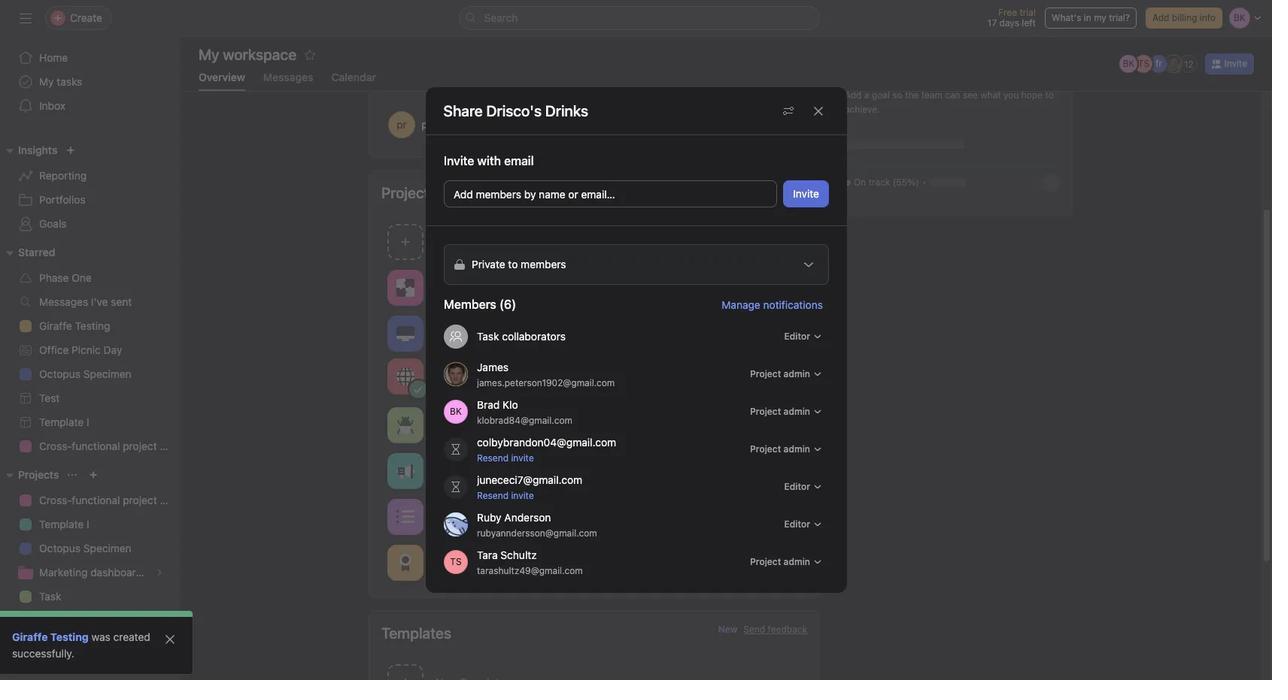 Task type: locate. For each thing, give the bounding box(es) containing it.
was
[[91, 631, 110, 644]]

resend invite button up ruby
[[477, 489, 534, 501]]

reporting
[[39, 169, 87, 182]]

0 vertical spatial template i link
[[9, 411, 172, 435]]

3 editor from the top
[[784, 519, 810, 530]]

task up james
[[477, 330, 499, 343]]

editor button down project admin dropdown button
[[777, 477, 829, 498]]

global element
[[0, 37, 181, 127]]

octopus up marketing dashboards link
[[39, 542, 81, 555]]

new for new project
[[436, 235, 457, 248]]

1 vertical spatial fr
[[766, 282, 773, 293]]

0 vertical spatial or
[[568, 188, 578, 201]]

members (6)
[[444, 298, 516, 311]]

send feedback link
[[744, 624, 807, 637]]

add for add a goal so the team can see what you hope to achieve.
[[845, 90, 862, 101]]

0 vertical spatial invite button
[[1206, 53, 1254, 74]]

1 horizontal spatial or
[[780, 511, 789, 523]]

(55%)
[[893, 177, 919, 188]]

search list box
[[459, 6, 820, 30]]

testing inside starred element
[[75, 320, 110, 333]]

1 octopus specimen link from the top
[[9, 363, 172, 387]]

17
[[988, 17, 997, 29]]

2 vertical spatial template
[[39, 518, 84, 531]]

editor up the "co"
[[784, 519, 810, 530]]

giraffe testing up office picnic day
[[39, 320, 110, 333]]

0 horizontal spatial new
[[436, 235, 457, 248]]

cross-functional project plan for 1st cross-functional project plan link from the bottom of the page
[[39, 494, 180, 507]]

private to members option group
[[444, 245, 829, 285]]

fr left 12
[[1156, 58, 1162, 69]]

1 project admin from the top
[[750, 369, 810, 380]]

template i
[[39, 416, 89, 429], [436, 463, 487, 476], [39, 518, 89, 531]]

invite inside junececi7@gmail.com resend invite
[[511, 490, 534, 501]]

functional up marketing dashboards
[[72, 494, 120, 507]]

specimen down members (6)
[[481, 325, 530, 338]]

editor for ruby anderson
[[784, 519, 810, 530]]

project admin button up feedback
[[743, 552, 829, 573]]

project admin button for klo
[[743, 402, 829, 423]]

0 vertical spatial resend invite button
[[477, 451, 534, 464]]

0 horizontal spatial task
[[39, 591, 61, 603]]

2 cross-functional project plan link from the top
[[9, 489, 180, 513]]

1 invite from the top
[[511, 453, 534, 464]]

octopus specimen down members (6)
[[436, 325, 530, 338]]

editor down the notifications at the right of page
[[784, 331, 810, 342]]

1 vertical spatial invite
[[511, 490, 534, 501]]

members
[[476, 188, 521, 201]]

0 vertical spatial ja
[[1169, 58, 1179, 69]]

invite left with email
[[444, 154, 474, 168]]

giraffe testing up successfully.
[[12, 631, 89, 644]]

1 horizontal spatial ja
[[1169, 58, 1179, 69]]

1 horizontal spatial projects
[[381, 184, 437, 202]]

invite down marketing dashboard
[[42, 655, 69, 667]]

team
[[921, 90, 943, 101]]

project admin inside dropdown button
[[750, 444, 810, 455]]

1 editor from the top
[[784, 331, 810, 342]]

invite right 12
[[1224, 58, 1247, 69]]

picnic
[[72, 344, 101, 357]]

free trial 17 days left
[[988, 7, 1036, 29]]

search
[[484, 11, 518, 24]]

giraffe testing link
[[9, 314, 172, 339], [9, 609, 172, 633], [12, 631, 89, 644]]

i inside starred element
[[87, 416, 89, 429]]

octopus specimen up marketing dashboards link
[[39, 542, 131, 555]]

0 vertical spatial cross-functional project plan link
[[9, 435, 180, 459]]

2 project from the top
[[750, 406, 781, 418]]

megaphone image
[[397, 462, 415, 480]]

1 vertical spatial cross-functional project plan link
[[9, 489, 180, 513]]

or right name
[[568, 188, 578, 201]]

octopus specimen link up marketing dashboards
[[9, 537, 172, 561]]

klobrad84@gmail.com
[[477, 415, 572, 426]]

cross-functional project plan up dashboards on the left bottom
[[39, 494, 180, 507]]

or inside button
[[568, 188, 578, 201]]

0 vertical spatial editor
[[784, 331, 810, 342]]

1 vertical spatial editor
[[784, 482, 810, 493]]

cross-functional project plan down test link
[[39, 440, 180, 453]]

0 horizontal spatial projects
[[18, 469, 59, 482]]

template i up marketing dashboards link
[[39, 518, 89, 531]]

new project
[[436, 235, 494, 248]]

project inside starred element
[[123, 440, 157, 453]]

2 vertical spatial add
[[453, 188, 473, 201]]

2 vertical spatial specimen
[[83, 542, 131, 555]]

octopus specimen
[[436, 325, 530, 338], [39, 368, 131, 381], [39, 542, 131, 555]]

reporting link
[[9, 164, 172, 188]]

0 vertical spatial cross-
[[436, 280, 469, 292]]

bk
[[1123, 58, 1135, 69], [734, 282, 746, 293], [749, 374, 761, 385], [450, 406, 461, 418], [764, 419, 776, 431]]

info
[[1200, 12, 1216, 23]]

testing down messages i've sent link
[[75, 320, 110, 333]]

tara
[[477, 549, 497, 562]]

marketing
[[39, 567, 88, 579], [39, 639, 88, 652]]

cross-functional project plan down 'private to members'
[[436, 280, 581, 292]]

2 horizontal spatial invite button
[[1206, 53, 1254, 74]]

on
[[854, 177, 866, 188]]

or up the "co"
[[780, 511, 789, 523]]

1 vertical spatial template i
[[436, 463, 487, 476]]

projects element
[[0, 462, 181, 661]]

0 vertical spatial marketing
[[39, 567, 88, 579]]

1 vertical spatial editor button
[[777, 515, 829, 536]]

1 marketing from the top
[[39, 567, 88, 579]]

0 vertical spatial messages
[[263, 71, 313, 84]]

add members by name or email… button
[[444, 181, 777, 208]]

testing down ruby
[[472, 555, 509, 568]]

2 vertical spatial octopus
[[39, 542, 81, 555]]

giraffe testing inside starred element
[[39, 320, 110, 333]]

2 project admin from the top
[[750, 406, 810, 418]]

0 vertical spatial template i
[[39, 416, 89, 429]]

1 vertical spatial new
[[718, 624, 738, 636]]

messages link
[[263, 71, 313, 91]]

projects inside "dropdown button"
[[18, 469, 59, 482]]

1 horizontal spatial invite button
[[783, 181, 829, 208]]

fr left 9
[[766, 282, 773, 293]]

3 project from the top
[[750, 444, 781, 455]]

0 vertical spatial octopus
[[436, 325, 478, 338]]

octopus inside starred element
[[39, 368, 81, 381]]

octopus specimen link down picnic
[[9, 363, 172, 387]]

task down complete
[[436, 417, 458, 430]]

2 resend from the top
[[477, 490, 508, 501]]

0 vertical spatial task
[[477, 330, 499, 343]]

0 vertical spatial functional
[[469, 280, 519, 292]]

giraffe testing link inside projects element
[[9, 609, 172, 633]]

tarashultz49@gmail.com
[[477, 565, 583, 577]]

i inside projects element
[[87, 518, 89, 531]]

ja left 12
[[1169, 58, 1179, 69]]

octopus specimen down picnic
[[39, 368, 131, 381]]

0 vertical spatial octopus specimen link
[[9, 363, 172, 387]]

bk up manage
[[734, 282, 746, 293]]

0 vertical spatial resend
[[477, 453, 508, 464]]

2 octopus specimen link from the top
[[9, 537, 172, 561]]

messages down 'add to starred' image
[[263, 71, 313, 84]]

0 vertical spatial add
[[1153, 12, 1170, 23]]

0 vertical spatial template
[[39, 416, 84, 429]]

octopus specimen inside starred element
[[39, 368, 131, 381]]

plan inside starred element
[[160, 440, 180, 453]]

brad klo klobrad84@gmail.com
[[477, 398, 572, 426]]

messages inside starred element
[[39, 296, 88, 308]]

1 project admin button from the top
[[743, 364, 829, 385]]

task inside projects element
[[39, 591, 61, 603]]

2 vertical spatial octopus specimen
[[39, 542, 131, 555]]

one
[[72, 272, 92, 284]]

invite down the junececi7@gmail.com at the bottom left of page
[[511, 490, 534, 501]]

plan inside projects element
[[160, 494, 180, 507]]

invite
[[1224, 58, 1247, 69], [444, 154, 474, 168], [793, 187, 819, 200], [42, 655, 69, 667]]

2 vertical spatial task
[[39, 591, 61, 603]]

editor button
[[777, 477, 829, 498], [777, 515, 829, 536]]

brad
[[477, 398, 499, 411]]

giraffe testing link up successfully.
[[12, 631, 89, 644]]

i for the bottom 'template i' link
[[87, 518, 89, 531]]

messages
[[263, 71, 313, 84], [39, 296, 88, 308]]

2 editor from the top
[[784, 482, 810, 493]]

0 horizontal spatial or
[[568, 188, 578, 201]]

i up ruby
[[484, 463, 487, 476]]

1 vertical spatial cross-
[[39, 440, 72, 453]]

cross- inside projects element
[[39, 494, 72, 507]]

fr for giraffe testing
[[766, 557, 773, 568]]

project admin button down editor popup button
[[743, 364, 829, 385]]

project down to members
[[522, 280, 557, 292]]

name
[[538, 188, 565, 201]]

template i inside projects element
[[39, 518, 89, 531]]

0 horizontal spatial ja
[[451, 369, 460, 380]]

functional for 1st cross-functional project plan link from the bottom of the page
[[72, 494, 120, 507]]

2 vertical spatial editor
[[784, 519, 810, 530]]

project down test link
[[123, 440, 157, 453]]

a
[[864, 90, 869, 101]]

editor button for ruby anderson
[[777, 515, 829, 536]]

resend invite button up the junececi7@gmail.com at the bottom left of page
[[477, 451, 534, 464]]

invite for colbybrandon04@gmail.com
[[511, 453, 534, 464]]

giraffe testing up "was created successfully."
[[39, 615, 110, 627]]

add billing info button
[[1146, 8, 1223, 29]]

add left members
[[453, 188, 473, 201]]

1 horizontal spatial messages
[[263, 71, 313, 84]]

cross- inside starred element
[[39, 440, 72, 453]]

giraffe testing inside projects element
[[39, 615, 110, 627]]

0 vertical spatial project admin button
[[743, 364, 829, 385]]

1 vertical spatial invite button
[[783, 181, 829, 208]]

1 vertical spatial ja
[[451, 369, 460, 380]]

octopus specimen inside projects element
[[39, 542, 131, 555]]

marketing dashboard
[[39, 639, 142, 652]]

2 vertical spatial project admin button
[[743, 552, 829, 573]]

i down test link
[[87, 416, 89, 429]]

new up members (6)
[[436, 235, 457, 248]]

project admin button down 6
[[743, 402, 829, 423]]

ts left 12
[[1138, 58, 1150, 69]]

i up marketing dashboards
[[87, 518, 89, 531]]

i
[[87, 416, 89, 429], [484, 463, 487, 476], [87, 518, 89, 531]]

pr
[[780, 328, 789, 339]]

2 editor button from the top
[[777, 515, 829, 536]]

giraffe testing
[[39, 320, 110, 333], [436, 555, 509, 568], [39, 615, 110, 627], [12, 631, 89, 644]]

2 horizontal spatial add
[[1153, 12, 1170, 23]]

2 admin from the top
[[783, 406, 810, 418]]

cross-functional project plan link down the projects "dropdown button"
[[9, 489, 180, 513]]

octopus down office
[[39, 368, 81, 381]]

resend for colbybrandon04@gmail.com
[[477, 453, 508, 464]]

1 vertical spatial task
[[436, 417, 458, 430]]

project for colbybrandon04@gmail.com
[[750, 444, 781, 455]]

close this dialog image
[[812, 105, 824, 117]]

task collaborators
[[477, 330, 565, 343]]

messages down "phase one"
[[39, 296, 88, 308]]

1 vertical spatial add
[[845, 90, 862, 101]]

project admin button for james.peterson1902@gmail.com
[[743, 364, 829, 385]]

invite inside colbybrandon04@gmail.com resend invite
[[511, 453, 534, 464]]

1 vertical spatial functional
[[72, 440, 120, 453]]

manage notifications button
[[721, 298, 829, 311]]

cross-functional project plan inside starred element
[[39, 440, 180, 453]]

testing
[[75, 320, 110, 333], [472, 555, 509, 568], [75, 615, 110, 627], [50, 631, 89, 644]]

resend up ruby
[[477, 490, 508, 501]]

2 vertical spatial functional
[[72, 494, 120, 507]]

list image
[[397, 508, 415, 526]]

1 vertical spatial resend
[[477, 490, 508, 501]]

1 vertical spatial plan
[[160, 440, 180, 453]]

feedback
[[768, 624, 807, 636]]

created
[[113, 631, 150, 644]]

1 vertical spatial resend invite button
[[477, 489, 534, 501]]

you
[[1004, 90, 1019, 101]]

octopus inside projects element
[[39, 542, 81, 555]]

project
[[460, 235, 494, 248], [522, 280, 557, 292], [123, 440, 157, 453], [123, 494, 157, 507]]

2 vertical spatial cross-functional project plan
[[39, 494, 180, 507]]

specimen down day
[[83, 368, 131, 381]]

bk up project admin dropdown button
[[764, 419, 776, 431]]

share drisco's drinks
[[444, 102, 588, 119]]

new left send
[[718, 624, 738, 636]]

resend up the junececi7@gmail.com at the bottom left of page
[[477, 453, 508, 464]]

template up lkftoihjh
[[436, 463, 481, 476]]

admin for brad klo
[[783, 406, 810, 418]]

my workspace
[[199, 46, 296, 63]]

marketing left was
[[39, 639, 88, 652]]

invite for junececi7@gmail.com
[[511, 490, 534, 501]]

0 vertical spatial cross-functional project plan
[[436, 280, 581, 292]]

1 vertical spatial projects
[[18, 469, 59, 482]]

task
[[477, 330, 499, 343], [436, 417, 458, 430], [39, 591, 61, 603]]

template i up lkftoihjh
[[436, 463, 487, 476]]

3 project admin from the top
[[750, 444, 810, 455]]

resend invite button
[[477, 451, 534, 464], [477, 489, 534, 501]]

0 vertical spatial new
[[436, 235, 457, 248]]

ja
[[1169, 58, 1179, 69], [451, 369, 460, 380]]

billing
[[1172, 12, 1197, 23]]

2 vertical spatial template i
[[39, 518, 89, 531]]

invite button
[[1206, 53, 1254, 74], [783, 181, 829, 208], [14, 648, 79, 675]]

template
[[39, 416, 84, 429], [436, 463, 481, 476], [39, 518, 84, 531]]

template i for the bottom 'template i' link
[[39, 518, 89, 531]]

ja up complete
[[451, 369, 460, 380]]

functional inside projects element
[[72, 494, 120, 507]]

1 vertical spatial octopus specimen link
[[9, 537, 172, 561]]

•
[[922, 177, 927, 188]]

0 vertical spatial i
[[87, 416, 89, 429]]

functional down private
[[469, 280, 519, 292]]

2 vertical spatial fr
[[766, 557, 773, 568]]

computer image
[[397, 325, 415, 343]]

editor down project admin dropdown button
[[784, 482, 810, 493]]

functional down test link
[[72, 440, 120, 453]]

0 vertical spatial projects
[[381, 184, 437, 202]]

resend invite button for colbybrandon04@gmail.com
[[477, 451, 534, 464]]

editor button for junececi7@gmail.com
[[777, 477, 829, 498]]

add left billing
[[1153, 12, 1170, 23]]

octopus specimen link inside starred element
[[9, 363, 172, 387]]

1 vertical spatial octopus specimen
[[39, 368, 131, 381]]

ts left tara in the bottom of the page
[[450, 557, 461, 568]]

project inside dropdown button
[[750, 444, 781, 455]]

add inside add a goal so the team can see what you hope to achieve.
[[845, 90, 862, 101]]

admin for colbybrandon04@gmail.com
[[783, 444, 810, 455]]

functional inside starred element
[[72, 440, 120, 453]]

1 editor button from the top
[[777, 477, 829, 498]]

cross- up members (6)
[[436, 280, 469, 292]]

0 vertical spatial invite
[[511, 453, 534, 464]]

bk down trial?
[[1123, 58, 1135, 69]]

editor button up the "co"
[[777, 515, 829, 536]]

fr left the "co"
[[766, 557, 773, 568]]

1 vertical spatial or
[[780, 511, 789, 523]]

resend inside junececi7@gmail.com resend invite
[[477, 490, 508, 501]]

0 vertical spatial editor button
[[777, 477, 829, 498]]

giraffe testing link up marketing dashboard
[[9, 609, 172, 633]]

1 vertical spatial specimen
[[83, 368, 131, 381]]

ts left 6
[[764, 374, 775, 385]]

1 admin from the top
[[783, 369, 810, 380]]

in
[[1084, 12, 1092, 23]]

invite up the junececi7@gmail.com at the bottom left of page
[[511, 453, 534, 464]]

template up marketing dashboards link
[[39, 518, 84, 531]]

marketing for marketing dashboards
[[39, 567, 88, 579]]

2 marketing from the top
[[39, 639, 88, 652]]

12
[[1184, 58, 1194, 70]]

2 invite from the top
[[511, 490, 534, 501]]

bk down complete
[[450, 406, 461, 418]]

1 vertical spatial messages
[[39, 296, 88, 308]]

dashboards
[[90, 567, 148, 579]]

template i down test
[[39, 416, 89, 429]]

admin inside dropdown button
[[783, 444, 810, 455]]

1 vertical spatial cross-functional project plan
[[39, 440, 180, 453]]

to
[[1045, 90, 1054, 101]]

1 horizontal spatial add
[[845, 90, 862, 101]]

2 vertical spatial plan
[[160, 494, 180, 507]]

4 project from the top
[[750, 557, 781, 568]]

rubyanndersson@gmail.com
[[477, 528, 597, 539]]

4 project admin from the top
[[750, 557, 810, 568]]

template inside starred element
[[39, 416, 84, 429]]

messages i've sent
[[39, 296, 132, 308]]

template down test
[[39, 416, 84, 429]]

or
[[568, 188, 578, 201], [780, 511, 789, 523]]

cross- up the projects "dropdown button"
[[39, 440, 72, 453]]

0 horizontal spatial invite button
[[14, 648, 79, 675]]

4 admin from the top
[[783, 557, 810, 568]]

2 resend invite button from the top
[[477, 489, 534, 501]]

cross- for 1st cross-functional project plan link from the bottom of the page
[[39, 494, 72, 507]]

2 vertical spatial i
[[87, 518, 89, 531]]

marketing up task link
[[39, 567, 88, 579]]

cross-functional project plan link down test link
[[9, 435, 180, 459]]

0 vertical spatial octopus specimen
[[436, 325, 530, 338]]

add inside share drisco's drinks dialog
[[453, 188, 473, 201]]

resend
[[477, 453, 508, 464], [477, 490, 508, 501]]

1 horizontal spatial new
[[718, 624, 738, 636]]

1 vertical spatial octopus
[[39, 368, 81, 381]]

1 vertical spatial marketing
[[39, 639, 88, 652]]

task down marketing dashboards link
[[39, 591, 61, 603]]

hope
[[1022, 90, 1043, 101]]

0 vertical spatial plan
[[560, 280, 581, 292]]

functional
[[469, 280, 519, 292], [72, 440, 120, 453], [72, 494, 120, 507]]

admin for james
[[783, 369, 810, 380]]

template i inside starred element
[[39, 416, 89, 429]]

complete
[[448, 383, 489, 395]]

octopus down members (6)
[[436, 325, 478, 338]]

goals
[[39, 217, 67, 230]]

specimen up dashboards on the left bottom
[[83, 542, 131, 555]]

2 horizontal spatial task
[[477, 330, 499, 343]]

1 vertical spatial template i link
[[369, 448, 819, 494]]

testing up was
[[75, 615, 110, 627]]

cross-functional project plan inside projects element
[[39, 494, 180, 507]]

collaborators
[[502, 330, 565, 343]]

0 horizontal spatial messages
[[39, 296, 88, 308]]

drisco's drinks
[[486, 102, 588, 119]]

3 project admin button from the top
[[743, 552, 829, 573]]

specimen inside projects element
[[83, 542, 131, 555]]

cross- down the projects "dropdown button"
[[39, 494, 72, 507]]

1 resend from the top
[[477, 453, 508, 464]]

resend inside colbybrandon04@gmail.com resend invite
[[477, 453, 508, 464]]

2 project admin button from the top
[[743, 402, 829, 423]]

specimen
[[481, 325, 530, 338], [83, 368, 131, 381], [83, 542, 131, 555]]

private
[[471, 258, 505, 271]]

add left a
[[845, 90, 862, 101]]

cross-functional project plan
[[436, 280, 581, 292], [39, 440, 180, 453], [39, 494, 180, 507]]

3 admin from the top
[[783, 444, 810, 455]]

james.peterson1902@gmail.com
[[477, 377, 615, 389]]

1 vertical spatial project admin button
[[743, 402, 829, 423]]

project
[[750, 369, 781, 380], [750, 406, 781, 418], [750, 444, 781, 455], [750, 557, 781, 568]]

admin for tara schultz
[[783, 557, 810, 568]]

puzzle image
[[397, 279, 415, 297]]

1 project from the top
[[750, 369, 781, 380]]

2 vertical spatial cross-
[[39, 494, 72, 507]]

1 resend invite button from the top
[[477, 451, 534, 464]]

bk left 6
[[749, 374, 761, 385]]

marketing dashboards link
[[9, 561, 172, 585]]

projects
[[381, 184, 437, 202], [18, 469, 59, 482]]

0 horizontal spatial add
[[453, 188, 473, 201]]



Task type: describe. For each thing, give the bounding box(es) containing it.
marketing for marketing dashboard
[[39, 639, 88, 652]]

invite left on
[[793, 187, 819, 200]]

usersicon image
[[450, 331, 462, 343]]

my
[[1094, 12, 1107, 23]]

what's in my trial? button
[[1045, 8, 1137, 29]]

james james.peterson1902@gmail.com
[[477, 361, 615, 389]]

was created successfully.
[[12, 631, 150, 661]]

project privacy dialog image
[[802, 259, 814, 271]]

anderson
[[504, 511, 551, 524]]

left
[[1022, 17, 1036, 29]]

giraffe testing down ra
[[436, 555, 509, 568]]

editor inside popup button
[[784, 331, 810, 342]]

project admin for tara schultz
[[750, 557, 810, 568]]

share
[[444, 102, 483, 119]]

ruby anderson rubyanndersson@gmail.com
[[477, 511, 597, 539]]

what's
[[1052, 12, 1081, 23]]

2 vertical spatial template i link
[[9, 513, 172, 537]]

project admin for brad klo
[[750, 406, 810, 418]]

starred
[[18, 246, 55, 259]]

tasks
[[57, 75, 82, 88]]

what
[[981, 90, 1001, 101]]

by
[[524, 188, 536, 201]]

insights element
[[0, 137, 181, 239]]

fr for cross-functional project plan
[[766, 282, 773, 293]]

project up dashboards on the left bottom
[[123, 494, 157, 507]]

task inside share drisco's drinks dialog
[[477, 330, 499, 343]]

junececi7@gmail.com resend invite
[[477, 474, 582, 501]]

inbox link
[[9, 94, 172, 118]]

invite for with email
[[444, 154, 474, 168]]

email…
[[581, 188, 615, 201]]

1 vertical spatial template
[[436, 463, 481, 476]]

functional for 1st cross-functional project plan link from the top
[[72, 440, 120, 453]]

messages for messages i've sent
[[39, 296, 88, 308]]

days
[[1000, 17, 1019, 29]]

the
[[905, 90, 919, 101]]

project for tara schultz
[[750, 557, 781, 568]]

messages i've sent link
[[9, 290, 172, 314]]

cross-functional project plan for 1st cross-functional project plan link from the top
[[39, 440, 180, 453]]

add for add members by name or email…
[[453, 188, 473, 201]]

testing inside projects element
[[75, 615, 110, 627]]

trial?
[[1109, 12, 1130, 23]]

phase
[[39, 272, 69, 284]]

octopus specimen link inside projects element
[[9, 537, 172, 561]]

ts up manage
[[749, 282, 760, 293]]

office
[[39, 344, 69, 357]]

i for the top 'template i' link
[[87, 416, 89, 429]]

0 vertical spatial specimen
[[481, 325, 530, 338]]

insights button
[[0, 141, 57, 160]]

specimen inside starred element
[[83, 368, 131, 381]]

1 horizontal spatial task
[[436, 417, 458, 430]]

goal
[[872, 90, 890, 101]]

project for james
[[750, 369, 781, 380]]

free
[[998, 7, 1017, 18]]

starred button
[[0, 244, 55, 262]]

project permissions image
[[782, 105, 794, 117]]

junececi7@gmail.com
[[477, 474, 582, 486]]

project admin for colbybrandon04@gmail.com
[[750, 444, 810, 455]]

bk inside share drisco's drinks dialog
[[450, 406, 461, 418]]

calendar link
[[331, 71, 376, 91]]

search button
[[459, 6, 820, 30]]

globe image
[[397, 368, 415, 386]]

2 vertical spatial invite button
[[14, 648, 79, 675]]

ra
[[450, 519, 462, 530]]

hide sidebar image
[[20, 12, 32, 24]]

ruby
[[477, 511, 501, 524]]

1 cross-functional project plan link from the top
[[9, 435, 180, 459]]

manage notifications
[[721, 298, 823, 311]]

my tasks link
[[9, 70, 172, 94]]

new for new send feedback
[[718, 624, 738, 636]]

messages for messages
[[263, 71, 313, 84]]

portfolios
[[39, 193, 86, 206]]

james
[[477, 361, 508, 374]]

9
[[782, 282, 788, 293]]

ribbon image
[[397, 554, 415, 572]]

can
[[945, 90, 960, 101]]

co
[[780, 557, 790, 568]]

insights
[[18, 144, 57, 156]]

project admin for james
[[750, 369, 810, 380]]

overview
[[199, 71, 245, 84]]

drisco's drinks complete
[[436, 365, 511, 395]]

0 vertical spatial fr
[[1156, 58, 1162, 69]]

project up private
[[460, 235, 494, 248]]

template i for the top 'template i' link
[[39, 416, 89, 429]]

close image
[[164, 634, 176, 646]]

drinks
[[479, 365, 511, 377]]

office picnic day
[[39, 344, 122, 357]]

what's in my trial?
[[1052, 12, 1130, 23]]

cross- for 1st cross-functional project plan link from the top
[[39, 440, 72, 453]]

ja inside share drisco's drinks dialog
[[451, 369, 460, 380]]

phase one
[[39, 272, 92, 284]]

templates
[[381, 625, 451, 643]]

my
[[39, 75, 54, 88]]

template inside projects element
[[39, 518, 84, 531]]

lkftoihjh
[[436, 509, 476, 522]]

add to starred image
[[304, 49, 316, 61]]

with email
[[477, 154, 534, 168]]

testing up successfully.
[[50, 631, 89, 644]]

marketing dashboard link
[[9, 633, 172, 658]]

invite for the top invite "button"
[[1224, 58, 1247, 69]]

test link
[[9, 387, 172, 411]]

manage
[[721, 298, 760, 311]]

tara schultz tarashultz49@gmail.com
[[477, 549, 583, 577]]

6
[[782, 374, 788, 385]]

invite with email
[[444, 154, 534, 168]]

resend for junececi7@gmail.com
[[477, 490, 508, 501]]

achieve.
[[845, 104, 880, 115]]

resend invite button for junececi7@gmail.com
[[477, 489, 534, 501]]

add for add billing info
[[1153, 12, 1170, 23]]

editor for junececi7@gmail.com
[[784, 482, 810, 493]]

bug image
[[397, 416, 415, 434]]

invite for bottommost invite "button"
[[42, 655, 69, 667]]

share drisco's drinks dialog
[[425, 87, 847, 594]]

project admin button for schultz
[[743, 552, 829, 573]]

dashboard
[[90, 639, 142, 652]]

klo
[[502, 398, 518, 411]]

office picnic day link
[[9, 339, 172, 363]]

overview link
[[199, 71, 245, 91]]

schultz
[[500, 549, 537, 562]]

colbybrandon04@gmail.com
[[477, 436, 616, 449]]

private to members
[[471, 258, 566, 271]]

home
[[39, 51, 68, 64]]

ts left the "co"
[[749, 557, 760, 568]]

plan for 1st cross-functional project plan link from the bottom of the page
[[160, 494, 180, 507]]

project for brad klo
[[750, 406, 781, 418]]

starred element
[[0, 239, 181, 462]]

phase one link
[[9, 266, 172, 290]]

giraffe inside starred element
[[39, 320, 72, 333]]

invite button inside share drisco's drinks dialog
[[783, 181, 829, 208]]

to members
[[508, 258, 566, 271]]

portfolios link
[[9, 188, 172, 212]]

task link
[[9, 585, 172, 609]]

giraffe inside projects element
[[39, 615, 72, 627]]

inbox
[[39, 99, 65, 112]]

track
[[869, 177, 890, 188]]

trial
[[1020, 7, 1036, 18]]

ts inside share drisco's drinks dialog
[[450, 557, 461, 568]]

project admin button
[[743, 439, 829, 460]]

projects button
[[0, 466, 59, 485]]

add billing info
[[1153, 12, 1216, 23]]

1 vertical spatial i
[[484, 463, 487, 476]]

plan for 1st cross-functional project plan link from the top
[[160, 440, 180, 453]]

giraffe testing link up picnic
[[9, 314, 172, 339]]

i've
[[91, 296, 108, 308]]



Task type: vqa. For each thing, say whether or not it's contained in the screenshot.


